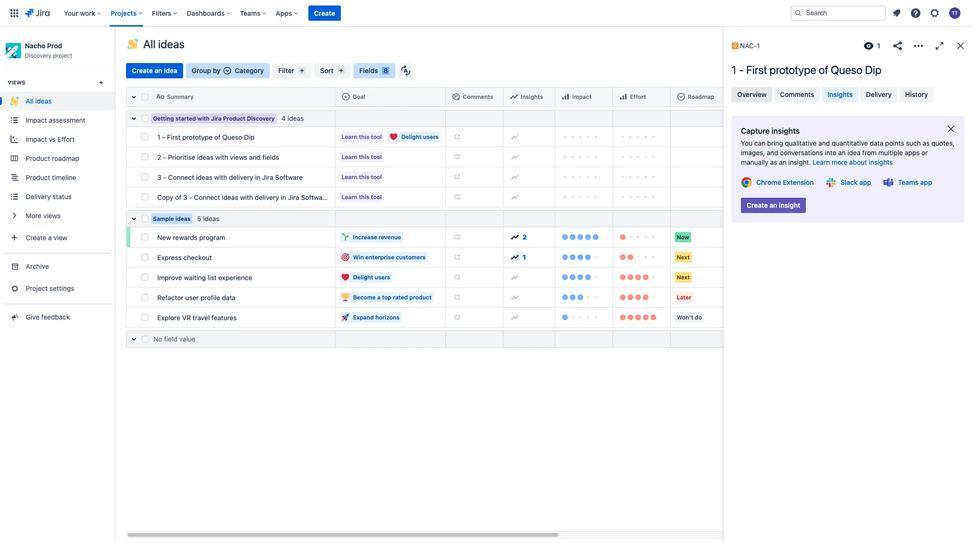 Task type: vqa. For each thing, say whether or not it's contained in the screenshot.
leftmost team
no



Task type: describe. For each thing, give the bounding box(es) containing it.
- right copy
[[189, 193, 192, 201]]

no field value
[[154, 335, 196, 343]]

1 horizontal spatial and
[[767, 149, 779, 157]]

create an idea
[[132, 67, 177, 75]]

more views
[[26, 212, 61, 220]]

impact for impact assessment
[[26, 116, 47, 124]]

list
[[208, 274, 217, 282]]

your work
[[64, 9, 95, 17]]

teams app
[[899, 178, 933, 186]]

won't do
[[677, 314, 702, 321]]

chrome extension button
[[757, 178, 814, 187]]

your work button
[[61, 5, 105, 21]]

vr
[[182, 314, 191, 322]]

Search field
[[791, 5, 887, 21]]

idea inside you can bring qualitative and quantitative data points such as quotes, images, and conversations into an idea from multiple apps or manually as an insight.
[[848, 149, 861, 157]]

group by
[[192, 67, 221, 75]]

delivery for delivery
[[867, 91, 892, 98]]

chrome extension link
[[757, 178, 814, 187]]

more views link
[[0, 206, 115, 225]]

expand horizons
[[353, 314, 400, 321]]

you can bring qualitative and quantitative data points such as quotes, images, and conversations into an idea from multiple apps or manually as an insight.
[[742, 139, 955, 166]]

delight for the topmost :heart: image
[[402, 134, 422, 140]]

app for slack app
[[860, 178, 872, 186]]

top
[[382, 294, 392, 301]]

nacho prod discovery project
[[25, 42, 72, 59]]

customers
[[396, 254, 426, 261]]

overview button
[[732, 87, 773, 102]]

quantitative
[[832, 139, 869, 147]]

group
[[192, 67, 211, 75]]

help image
[[911, 7, 922, 19]]

roadmap
[[688, 93, 715, 100]]

1 horizontal spatial queso
[[831, 63, 863, 76]]

insights inside tab list
[[828, 91, 853, 98]]

new rewards program
[[157, 234, 226, 242]]

0 horizontal spatial comments
[[463, 93, 494, 100]]

travel
[[193, 314, 210, 322]]

impact assessment
[[26, 116, 85, 124]]

features
[[212, 314, 237, 322]]

product roadmap link
[[0, 149, 115, 168]]

0 horizontal spatial of
[[175, 193, 182, 201]]

explore vr travel features
[[157, 314, 237, 322]]

this for 2 - prioritise ideas with views and fields
[[359, 154, 370, 160]]

learn for copy of 3 - connect ideas with delivery in jira software
[[342, 194, 358, 200]]

primary element
[[6, 0, 791, 27]]

1 vertical spatial :heart: image
[[342, 274, 349, 281]]

1 learn this tool from the top
[[342, 134, 382, 140]]

0 vertical spatial users
[[423, 134, 439, 140]]

revenue
[[379, 234, 401, 241]]

0 horizontal spatial 1 - first prototype of queso dip
[[157, 133, 255, 141]]

fields
[[263, 153, 279, 161]]

delivery status link
[[0, 187, 115, 206]]

learn more about insights button
[[813, 158, 893, 167]]

history
[[906, 91, 929, 98]]

bring
[[768, 139, 784, 147]]

projects button
[[108, 5, 146, 21]]

view
[[54, 234, 68, 242]]

0 vertical spatial :wave: image
[[128, 39, 138, 49]]

autosave is enabled image
[[401, 65, 411, 76]]

summary
[[167, 93, 194, 100]]

all inside 'jira product discovery navigation' element
[[26, 97, 33, 105]]

learn more about insights
[[813, 158, 893, 166]]

nac-1
[[741, 42, 760, 50]]

all ideas link
[[0, 91, 115, 111]]

0 vertical spatial :wave: image
[[128, 39, 138, 49]]

0 vertical spatial prototype
[[770, 63, 817, 76]]

1 vertical spatial queso
[[222, 133, 242, 141]]

give feedback button
[[0, 307, 115, 327]]

summary button
[[154, 89, 332, 105]]

1 horizontal spatial comments
[[781, 91, 815, 98]]

impact vs effort link
[[0, 130, 115, 149]]

discovery inside nacho prod discovery project
[[25, 52, 52, 59]]

qualitative
[[785, 139, 817, 147]]

1 vertical spatial of
[[214, 133, 221, 141]]

impact assessment link
[[0, 111, 115, 130]]

nac-
[[741, 42, 757, 50]]

rewards
[[173, 234, 198, 242]]

goal button
[[339, 89, 442, 105]]

search image
[[795, 9, 803, 17]]

0 horizontal spatial comments button
[[450, 89, 500, 105]]

0 horizontal spatial insights
[[772, 126, 800, 135]]

1 horizontal spatial in
[[281, 193, 286, 201]]

learn inside 'button'
[[813, 158, 831, 166]]

effort inside button
[[630, 93, 647, 100]]

slack
[[841, 178, 858, 186]]

next for express checkout
[[677, 254, 690, 261]]

project settings button
[[0, 279, 115, 298]]

sample ideas
[[153, 215, 191, 222]]

1 button
[[508, 250, 552, 265]]

insights inside learn more about insights 'button'
[[869, 158, 893, 166]]

delight users for the bottommost :heart: image
[[353, 274, 391, 281]]

create button
[[309, 5, 341, 21]]

tool for copy of 3 - connect ideas with delivery in jira software
[[371, 194, 382, 200]]

chrome extension
[[757, 178, 814, 186]]

2 - prioritise ideas with views and fields
[[157, 153, 279, 161]]

images,
[[742, 149, 766, 157]]

0 vertical spatial all
[[143, 37, 156, 51]]

dashboards
[[187, 9, 225, 17]]

0 vertical spatial views
[[230, 153, 247, 161]]

1 inside button
[[523, 253, 526, 261]]

summary image
[[156, 93, 164, 101]]

experience
[[219, 274, 252, 282]]

all ideas inside 'jira product discovery navigation' element
[[26, 97, 52, 105]]

expand image
[[935, 40, 946, 52]]

program
[[199, 234, 226, 242]]

data inside you can bring qualitative and quantitative data points such as quotes, images, and conversations into an idea from multiple apps or manually as an insight.
[[870, 139, 884, 147]]

share image
[[892, 40, 904, 52]]

enterprise
[[366, 254, 395, 261]]

jira product discovery navigation element
[[0, 27, 115, 543]]

delight users for the topmost :heart: image
[[402, 134, 439, 140]]

an up more
[[839, 149, 846, 157]]

status
[[53, 193, 72, 200]]

create for create
[[314, 9, 335, 17]]

waiting
[[184, 274, 206, 282]]

improve
[[157, 274, 182, 282]]

1 - first prototype of queso dip link
[[154, 127, 332, 147]]

learn for 2 - prioritise ideas with views and fields
[[342, 154, 358, 160]]

create a view button
[[0, 228, 115, 247]]

1 this from the top
[[359, 134, 370, 140]]

0 horizontal spatial 3
[[157, 173, 162, 181]]

2 horizontal spatial of
[[819, 63, 829, 76]]

impact for impact
[[573, 93, 592, 100]]

1 vertical spatial first
[[167, 133, 181, 141]]

overview
[[738, 91, 767, 98]]

appswitcher icon image
[[9, 7, 20, 19]]

roadmap image
[[678, 93, 685, 101]]

- inside 1 - first prototype of queso dip link
[[162, 133, 165, 141]]

checkout
[[184, 254, 212, 262]]

an left insight.
[[780, 158, 787, 166]]

refactor
[[157, 294, 184, 302]]

give feedback
[[26, 313, 70, 321]]

conversations
[[781, 149, 824, 157]]

express
[[157, 254, 182, 262]]

manually
[[742, 158, 769, 166]]

sample
[[153, 215, 174, 222]]

idea inside button
[[164, 67, 177, 75]]

2 horizontal spatial and
[[819, 139, 830, 147]]

current project sidebar image
[[104, 38, 125, 57]]

8
[[384, 67, 388, 75]]

1 horizontal spatial delivery
[[255, 193, 279, 201]]

insight
[[779, 201, 801, 209]]

1 inside dropdown button
[[878, 42, 881, 50]]

1 horizontal spatial dip
[[866, 63, 882, 76]]

vs
[[49, 135, 56, 143]]

impact for impact vs effort
[[26, 135, 47, 143]]

1 horizontal spatial all ideas
[[143, 37, 185, 51]]

2 for 2
[[523, 233, 527, 241]]

goal image
[[342, 93, 350, 101]]

multiple
[[879, 149, 904, 157]]

learn this tool for 2 - prioritise ideas with views and fields
[[342, 154, 382, 160]]

app for teams app
[[921, 178, 933, 186]]

filter button
[[273, 63, 312, 78]]

value
[[179, 335, 196, 343]]

settings
[[49, 284, 74, 292]]

by
[[213, 67, 221, 75]]

1 vertical spatial software
[[301, 193, 329, 201]]

delivery status
[[26, 193, 72, 200]]

close image
[[946, 123, 957, 135]]

apps button
[[273, 5, 302, 21]]

profile
[[201, 294, 220, 302]]

0 horizontal spatial delivery
[[229, 173, 253, 181]]



Task type: locate. For each thing, give the bounding box(es) containing it.
0 vertical spatial first
[[747, 63, 768, 76]]

1 horizontal spatial 2
[[523, 233, 527, 241]]

learn this tool
[[342, 134, 382, 140], [342, 154, 382, 160], [342, 174, 382, 180], [342, 194, 382, 200]]

2 inside button
[[523, 233, 527, 241]]

of
[[819, 63, 829, 76], [214, 133, 221, 141], [175, 193, 182, 201]]

capture insights
[[742, 126, 800, 135]]

1 horizontal spatial users
[[423, 134, 439, 140]]

:dart: image
[[342, 253, 349, 261]]

as up or
[[923, 139, 930, 147]]

delight down goal button
[[402, 134, 422, 140]]

1 vertical spatial impact
[[26, 116, 47, 124]]

effort inside group
[[57, 135, 75, 143]]

0 horizontal spatial all
[[26, 97, 33, 105]]

sort button
[[315, 63, 351, 78]]

1 horizontal spatial comments button
[[775, 87, 821, 102]]

increase
[[353, 234, 377, 241]]

teams button
[[237, 5, 270, 21]]

a for become
[[378, 294, 381, 301]]

0 horizontal spatial as
[[771, 158, 778, 166]]

a left top
[[378, 294, 381, 301]]

:trophy: image
[[342, 294, 349, 301], [342, 294, 349, 301]]

:wave: image down views
[[10, 97, 19, 105]]

project settings image
[[9, 284, 19, 293]]

single select dropdown image
[[224, 67, 231, 75]]

group
[[0, 67, 115, 253]]

cell
[[613, 110, 671, 127], [613, 110, 671, 127]]

app inside "button"
[[921, 178, 933, 186]]

teams inside teams app "button"
[[899, 178, 919, 186]]

1 vertical spatial :wave: image
[[10, 97, 19, 105]]

1 vertical spatial a
[[378, 294, 381, 301]]

category
[[235, 67, 264, 75]]

all ideas up create an idea
[[143, 37, 185, 51]]

next down now
[[677, 254, 690, 261]]

0 horizontal spatial teams
[[240, 9, 261, 17]]

1 vertical spatial :heart: image
[[342, 274, 349, 281]]

insight.
[[789, 158, 811, 166]]

insights button left impact icon
[[508, 89, 552, 105]]

app right slack
[[860, 178, 872, 186]]

teams left apps
[[240, 9, 261, 17]]

2 learn this tool from the top
[[342, 154, 382, 160]]

0 vertical spatial delight users
[[402, 134, 439, 140]]

2 this from the top
[[359, 154, 370, 160]]

this for 3 - connect ideas with delivery in jira software
[[359, 174, 370, 180]]

1 horizontal spatial all
[[143, 37, 156, 51]]

:wave: image down views
[[10, 97, 19, 105]]

user
[[185, 294, 199, 302]]

your profile and settings image
[[950, 7, 961, 19]]

1 vertical spatial delivery
[[255, 193, 279, 201]]

impact right impact icon
[[573, 93, 592, 100]]

create for create an insight
[[747, 201, 768, 209]]

3 this from the top
[[359, 174, 370, 180]]

first
[[747, 63, 768, 76], [167, 133, 181, 141]]

an
[[155, 67, 162, 75], [839, 149, 846, 157], [780, 158, 787, 166], [770, 201, 778, 209]]

0 horizontal spatial :heart: image
[[342, 274, 349, 281]]

create inside dropdown button
[[26, 234, 46, 242]]

:wave: image
[[128, 39, 138, 49], [10, 97, 19, 105]]

3 learn this tool from the top
[[342, 174, 382, 180]]

1 vertical spatial 2
[[523, 233, 527, 241]]

0 vertical spatial as
[[923, 139, 930, 147]]

0 horizontal spatial users
[[375, 274, 391, 281]]

0 vertical spatial insights
[[772, 126, 800, 135]]

won't
[[677, 314, 694, 321]]

0 vertical spatial queso
[[831, 63, 863, 76]]

data
[[870, 139, 884, 147], [222, 294, 236, 302]]

create down chrome
[[747, 201, 768, 209]]

insights right insights image
[[521, 93, 543, 100]]

insights image
[[511, 233, 519, 241]]

banner
[[0, 0, 973, 27]]

your
[[64, 9, 78, 17]]

impact left vs
[[26, 135, 47, 143]]

1 horizontal spatial 3
[[183, 193, 187, 201]]

0 horizontal spatial delivery
[[26, 193, 51, 200]]

idea up learn more about insights
[[848, 149, 861, 157]]

create up the collapse all image
[[132, 67, 153, 75]]

more
[[26, 212, 42, 220]]

teams for teams
[[240, 9, 261, 17]]

1
[[757, 42, 760, 50], [878, 42, 881, 50], [732, 63, 737, 76], [157, 133, 160, 141], [523, 253, 526, 261]]

0 vertical spatial delight
[[402, 134, 422, 140]]

1 horizontal spatial data
[[870, 139, 884, 147]]

insights button left delivery button
[[823, 87, 859, 102]]

with
[[198, 115, 210, 122], [198, 115, 210, 122], [215, 153, 228, 161], [214, 173, 227, 181], [240, 193, 253, 201]]

tool
[[371, 134, 382, 140], [371, 154, 382, 160], [371, 174, 382, 180], [371, 194, 382, 200]]

1 horizontal spatial delivery
[[867, 91, 892, 98]]

create down more
[[26, 234, 46, 242]]

banner containing your work
[[0, 0, 973, 27]]

delivery up copy of 3 - connect ideas with delivery in jira software
[[229, 173, 253, 181]]

tab list containing overview
[[731, 86, 966, 103]]

more image
[[914, 40, 925, 52]]

getting
[[153, 115, 174, 122], [153, 115, 174, 122]]

in
[[255, 173, 261, 181], [281, 193, 286, 201]]

delivery down "fields"
[[255, 193, 279, 201]]

0 vertical spatial data
[[870, 139, 884, 147]]

ideas inside group
[[35, 97, 52, 105]]

2 vertical spatial impact
[[26, 135, 47, 143]]

delivery inside button
[[867, 91, 892, 98]]

do
[[695, 314, 702, 321]]

impact up impact vs effort
[[26, 116, 47, 124]]

impact vs effort
[[26, 135, 75, 143]]

1 horizontal spatial delight users
[[402, 134, 439, 140]]

next up later on the bottom of the page
[[677, 274, 690, 281]]

tool for 2 - prioritise ideas with views and fields
[[371, 154, 382, 160]]

5 ideas
[[197, 215, 220, 223]]

delivery for delivery status
[[26, 193, 51, 200]]

close image
[[956, 40, 967, 52]]

app inside button
[[860, 178, 872, 186]]

2 right insights image
[[523, 233, 527, 241]]

0 horizontal spatial 2
[[157, 153, 161, 161]]

create right apps 'popup button' on the top
[[314, 9, 335, 17]]

comments button up capture insights
[[775, 87, 821, 102]]

product
[[223, 115, 246, 122], [223, 115, 246, 122], [26, 154, 50, 162], [26, 173, 50, 181]]

give
[[26, 313, 39, 321]]

0 vertical spatial next
[[677, 254, 690, 261]]

a for create
[[48, 234, 52, 242]]

collapse all image
[[128, 91, 140, 103]]

dip
[[866, 63, 882, 76], [244, 133, 255, 141]]

effort image
[[620, 93, 628, 101]]

filter
[[278, 67, 295, 75]]

project
[[26, 284, 48, 292]]

queso down 1 dropdown button
[[831, 63, 863, 76]]

create an insight
[[747, 201, 801, 209]]

learn this tool for 3 - connect ideas with delivery in jira software
[[342, 174, 382, 180]]

queso
[[831, 63, 863, 76], [222, 133, 242, 141]]

settings image
[[930, 7, 941, 19]]

apps
[[276, 9, 292, 17]]

1 vertical spatial 1 - first prototype of queso dip
[[157, 133, 255, 141]]

an inside button
[[155, 67, 162, 75]]

0 vertical spatial :heart: image
[[390, 133, 398, 141]]

1 horizontal spatial insights
[[869, 158, 893, 166]]

such
[[907, 139, 921, 147]]

2
[[157, 153, 161, 161], [523, 233, 527, 241]]

express checkout
[[157, 254, 212, 262]]

refactor user profile data
[[157, 294, 236, 302]]

:wave: image
[[128, 39, 138, 49], [10, 97, 19, 105]]

views right more
[[43, 212, 61, 220]]

1 horizontal spatial :wave: image
[[128, 39, 138, 49]]

delivery button
[[861, 87, 898, 102]]

0 horizontal spatial app
[[860, 178, 872, 186]]

archive button
[[0, 257, 115, 276]]

product timeline link
[[0, 168, 115, 187]]

0 vertical spatial delivery
[[867, 91, 892, 98]]

queso up 2 - prioritise ideas with views and fields
[[222, 133, 242, 141]]

0 vertical spatial 2
[[157, 153, 161, 161]]

:heart: image down :dart: icon
[[342, 274, 349, 281]]

insights left delivery button
[[828, 91, 853, 98]]

:seedling: image
[[342, 233, 349, 241]]

comments up capture insights
[[781, 91, 815, 98]]

2 app from the left
[[921, 178, 933, 186]]

views inside "link"
[[43, 212, 61, 220]]

0 horizontal spatial insights
[[521, 93, 543, 100]]

1 horizontal spatial insights button
[[823, 87, 859, 102]]

you
[[742, 139, 753, 147]]

:rocket: image
[[342, 314, 349, 321]]

1 vertical spatial data
[[222, 294, 236, 302]]

3 tool from the top
[[371, 174, 382, 180]]

0 vertical spatial connect
[[168, 173, 194, 181]]

comments right the comments icon
[[463, 93, 494, 100]]

- left prioritise
[[163, 153, 166, 161]]

:seedling: image
[[342, 233, 349, 241]]

app down or
[[921, 178, 933, 186]]

data right "profile" on the bottom left
[[222, 294, 236, 302]]

connect up 5 ideas
[[194, 193, 220, 201]]

1 vertical spatial teams
[[899, 178, 919, 186]]

delight users
[[402, 134, 439, 140], [353, 274, 391, 281]]

points
[[886, 139, 905, 147]]

4 tool from the top
[[371, 194, 382, 200]]

learn for 3 - connect ideas with delivery in jira software
[[342, 174, 358, 180]]

0 vertical spatial in
[[255, 173, 261, 181]]

1 horizontal spatial prototype
[[770, 63, 817, 76]]

quotes,
[[932, 139, 955, 147]]

4 learn this tool from the top
[[342, 194, 382, 200]]

1 vertical spatial as
[[771, 158, 778, 166]]

2 for 2 - prioritise ideas with views and fields
[[157, 153, 161, 161]]

group containing all ideas
[[0, 67, 115, 253]]

:heart: image
[[390, 133, 398, 141], [342, 274, 349, 281]]

a inside dropdown button
[[48, 234, 52, 242]]

and up into
[[819, 139, 830, 147]]

delivery inside 'jira product discovery navigation' element
[[26, 193, 51, 200]]

4 ideas
[[282, 114, 304, 122], [282, 114, 304, 122]]

an up the summary 'icon'
[[155, 67, 162, 75]]

1 vertical spatial in
[[281, 193, 286, 201]]

impact image
[[562, 93, 570, 101]]

tab list
[[731, 86, 966, 103]]

0 horizontal spatial effort
[[57, 135, 75, 143]]

can
[[755, 139, 766, 147]]

field
[[164, 335, 178, 343]]

1 vertical spatial all ideas
[[26, 97, 52, 105]]

impact inside button
[[573, 93, 592, 100]]

teams
[[240, 9, 261, 17], [899, 178, 919, 186]]

1 vertical spatial :wave: image
[[10, 97, 19, 105]]

1 vertical spatial delivery
[[26, 193, 51, 200]]

teams down the apps
[[899, 178, 919, 186]]

0 vertical spatial a
[[48, 234, 52, 242]]

0 horizontal spatial all ideas
[[26, 97, 52, 105]]

as right manually
[[771, 158, 778, 166]]

data up "from"
[[870, 139, 884, 147]]

- down the summary 'icon'
[[162, 133, 165, 141]]

2 vertical spatial of
[[175, 193, 182, 201]]

4 this from the top
[[359, 194, 370, 200]]

1 horizontal spatial effort
[[630, 93, 647, 100]]

2 left prioritise
[[157, 153, 161, 161]]

teams for teams app
[[899, 178, 919, 186]]

1 vertical spatial all
[[26, 97, 33, 105]]

views down 1 - first prototype of queso dip link
[[230, 153, 247, 161]]

- up copy
[[163, 173, 166, 181]]

0 vertical spatial :heart: image
[[390, 133, 398, 141]]

archive
[[26, 262, 49, 270]]

1 vertical spatial effort
[[57, 135, 75, 143]]

software
[[275, 173, 303, 181], [301, 193, 329, 201]]

goal
[[353, 93, 366, 100]]

- down nac-1 link
[[739, 63, 744, 76]]

comments button
[[775, 87, 821, 102], [450, 89, 500, 105]]

dip inside 1 - first prototype of queso dip link
[[244, 133, 255, 141]]

comments image
[[453, 93, 460, 101]]

:heart: image down goal button
[[390, 133, 398, 141]]

all up impact assessment
[[26, 97, 33, 105]]

1 tool from the top
[[371, 134, 382, 140]]

nacho
[[25, 42, 45, 50]]

1 vertical spatial delight
[[353, 274, 374, 281]]

win
[[353, 254, 364, 261]]

prototype inside 1 - first prototype of queso dip link
[[182, 133, 213, 141]]

create
[[314, 9, 335, 17], [132, 67, 153, 75], [747, 201, 768, 209], [26, 234, 46, 242]]

teams inside teams popup button
[[240, 9, 261, 17]]

apps
[[905, 149, 920, 157]]

1 next from the top
[[677, 254, 690, 261]]

insights image
[[511, 253, 519, 261]]

1 horizontal spatial of
[[214, 133, 221, 141]]

0 horizontal spatial and
[[249, 153, 261, 161]]

1 horizontal spatial :heart: image
[[390, 133, 398, 141]]

3 - connect ideas with delivery in jira software
[[157, 173, 303, 181]]

0 horizontal spatial :heart: image
[[342, 274, 349, 281]]

add image
[[454, 133, 461, 141], [454, 153, 461, 161], [454, 153, 461, 161], [454, 193, 461, 201], [454, 193, 461, 201], [511, 193, 519, 201], [454, 233, 461, 241], [454, 274, 461, 281], [454, 274, 461, 281], [511, 274, 519, 281], [511, 294, 519, 301], [454, 314, 461, 321]]

insights image
[[511, 93, 518, 101]]

an left insight
[[770, 201, 778, 209]]

:rocket: image
[[342, 314, 349, 321]]

:heart: image down :dart: icon
[[342, 274, 349, 281]]

3 right copy
[[183, 193, 187, 201]]

create inside button
[[314, 9, 335, 17]]

create an insight button
[[742, 198, 807, 213]]

learn this tool for copy of 3 - connect ideas with delivery in jira software
[[342, 194, 382, 200]]

jira image
[[25, 7, 50, 19], [25, 7, 50, 19]]

history button
[[900, 87, 934, 102]]

2 tool from the top
[[371, 154, 382, 160]]

explore
[[157, 314, 180, 322]]

all ideas up impact assessment
[[26, 97, 52, 105]]

tool for 3 - connect ideas with delivery in jira software
[[371, 174, 382, 180]]

prioritise
[[168, 153, 195, 161]]

0 vertical spatial of
[[819, 63, 829, 76]]

copy
[[157, 193, 173, 201]]

0 vertical spatial software
[[275, 173, 303, 181]]

create for create an idea
[[132, 67, 153, 75]]

0 vertical spatial all ideas
[[143, 37, 185, 51]]

1 vertical spatial dip
[[244, 133, 255, 141]]

work
[[80, 9, 95, 17]]

first up prioritise
[[167, 133, 181, 141]]

become
[[353, 294, 376, 301]]

create for create a view
[[26, 234, 46, 242]]

:wave: image right current project sidebar image
[[128, 39, 138, 49]]

insights up bring
[[772, 126, 800, 135]]

0 horizontal spatial in
[[255, 173, 261, 181]]

learn
[[342, 134, 358, 140], [342, 154, 358, 160], [813, 158, 831, 166], [342, 174, 358, 180], [342, 194, 358, 200]]

timeline
[[52, 173, 76, 181]]

dip up 2 - prioritise ideas with views and fields
[[244, 133, 255, 141]]

insights
[[828, 91, 853, 98], [521, 93, 543, 100]]

win enterprise customers
[[353, 254, 426, 261]]

1 app from the left
[[860, 178, 872, 186]]

delight for the bottommost :heart: image
[[353, 274, 374, 281]]

0 vertical spatial 1 - first prototype of queso dip
[[732, 63, 882, 76]]

effort right vs
[[57, 135, 75, 143]]

filters button
[[149, 5, 181, 21]]

1 horizontal spatial views
[[230, 153, 247, 161]]

0 horizontal spatial first
[[167, 133, 181, 141]]

:heart: image
[[390, 133, 398, 141], [342, 274, 349, 281]]

1 vertical spatial connect
[[194, 193, 220, 201]]

and down bring
[[767, 149, 779, 157]]

1 horizontal spatial insights
[[828, 91, 853, 98]]

0 vertical spatial effort
[[630, 93, 647, 100]]

and left "fields"
[[249, 153, 261, 161]]

0 vertical spatial delivery
[[229, 173, 253, 181]]

a left view
[[48, 234, 52, 242]]

2 button
[[508, 230, 552, 245]]

add image
[[454, 133, 461, 141], [511, 133, 519, 141], [511, 153, 519, 161], [454, 173, 461, 181], [454, 173, 461, 181], [511, 173, 519, 181], [454, 233, 461, 241], [454, 253, 461, 261], [454, 253, 461, 261], [454, 294, 461, 301], [454, 294, 461, 301], [454, 314, 461, 321], [511, 314, 519, 321]]

0 horizontal spatial insights button
[[508, 89, 552, 105]]

an inside button
[[770, 201, 778, 209]]

notifications image
[[892, 7, 903, 19]]

delivery up more
[[26, 193, 51, 200]]

more
[[832, 158, 848, 166]]

delight up become
[[353, 274, 374, 281]]

:dart: image
[[342, 253, 349, 261]]

create inside button
[[747, 201, 768, 209]]

1 vertical spatial users
[[375, 274, 391, 281]]

effort right the effort image on the right top of the page
[[630, 93, 647, 100]]

dip down 1 dropdown button
[[866, 63, 882, 76]]

impact button
[[559, 89, 609, 105]]

create inside button
[[132, 67, 153, 75]]

all up create an idea
[[143, 37, 156, 51]]

1 horizontal spatial a
[[378, 294, 381, 301]]

prototype
[[770, 63, 817, 76], [182, 133, 213, 141]]

filters
[[152, 9, 172, 17]]

create an idea button
[[126, 63, 183, 78]]

1 vertical spatial delight users
[[353, 274, 391, 281]]

1 vertical spatial 3
[[183, 193, 187, 201]]

next for improve waiting list experience
[[677, 274, 690, 281]]

0 vertical spatial idea
[[164, 67, 177, 75]]

0 horizontal spatial data
[[222, 294, 236, 302]]

comments button left insights image
[[450, 89, 500, 105]]

1 horizontal spatial as
[[923, 139, 930, 147]]

feedback image
[[9, 312, 19, 322]]

idea up summary
[[164, 67, 177, 75]]

this for copy of 3 - connect ideas with delivery in jira software
[[359, 194, 370, 200]]

:wave: image inside all ideas link
[[10, 97, 19, 105]]

0 horizontal spatial prototype
[[182, 133, 213, 141]]

first down nac-1
[[747, 63, 768, 76]]

connect down prioritise
[[168, 173, 194, 181]]

2 next from the top
[[677, 274, 690, 281]]

:wave: image inside all ideas link
[[10, 97, 19, 105]]

no
[[154, 335, 162, 343]]

:heart: image down goal button
[[390, 133, 398, 141]]

delivery left history
[[867, 91, 892, 98]]

insights down multiple at the top of the page
[[869, 158, 893, 166]]

3 up copy
[[157, 173, 162, 181]]

:wave: image right current project sidebar image
[[128, 39, 138, 49]]

feedback
[[41, 313, 70, 321]]

0 horizontal spatial delight
[[353, 274, 374, 281]]

getting started with jira product discovery
[[153, 115, 275, 122], [153, 115, 275, 122]]

1 horizontal spatial :heart: image
[[390, 133, 398, 141]]



